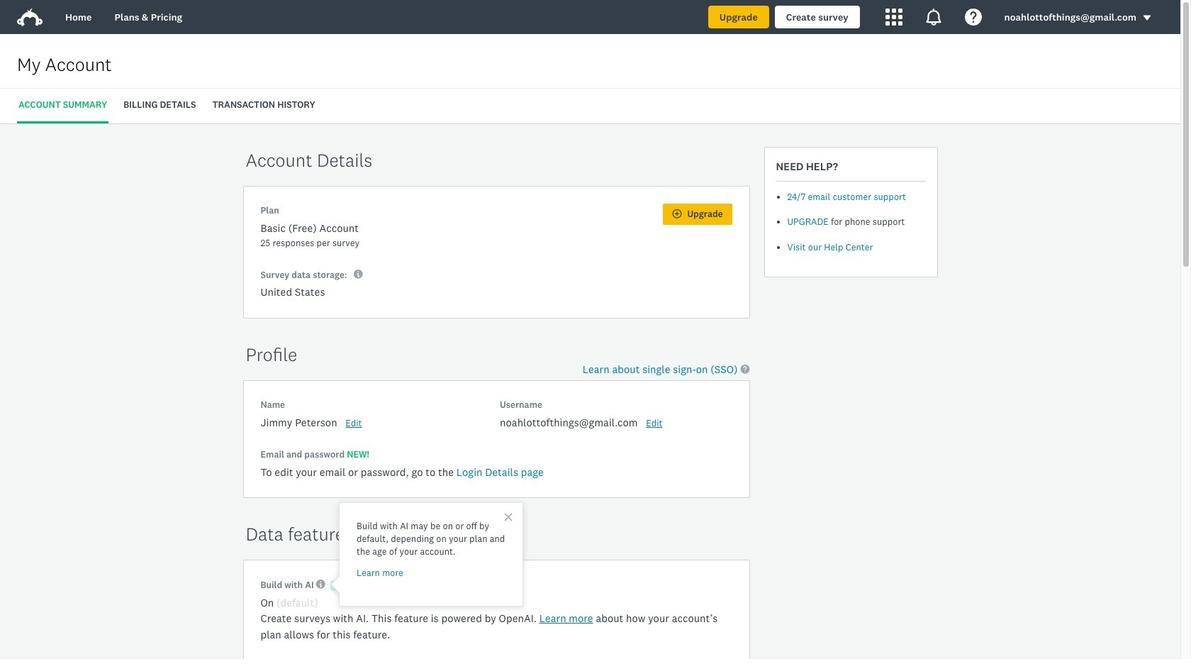 Task type: vqa. For each thing, say whether or not it's contained in the screenshot.
radio
no



Task type: locate. For each thing, give the bounding box(es) containing it.
2 products icon image from the left
[[925, 9, 943, 26]]

dropdown arrow image
[[1143, 13, 1153, 23]]

1 horizontal spatial products icon image
[[925, 9, 943, 26]]

0 horizontal spatial products icon image
[[886, 9, 903, 26]]

products icon image
[[886, 9, 903, 26], [925, 9, 943, 26]]

surveymonkey logo image
[[17, 9, 43, 26]]



Task type: describe. For each thing, give the bounding box(es) containing it.
help icon image
[[965, 9, 982, 26]]

1 products icon image from the left
[[886, 9, 903, 26]]



